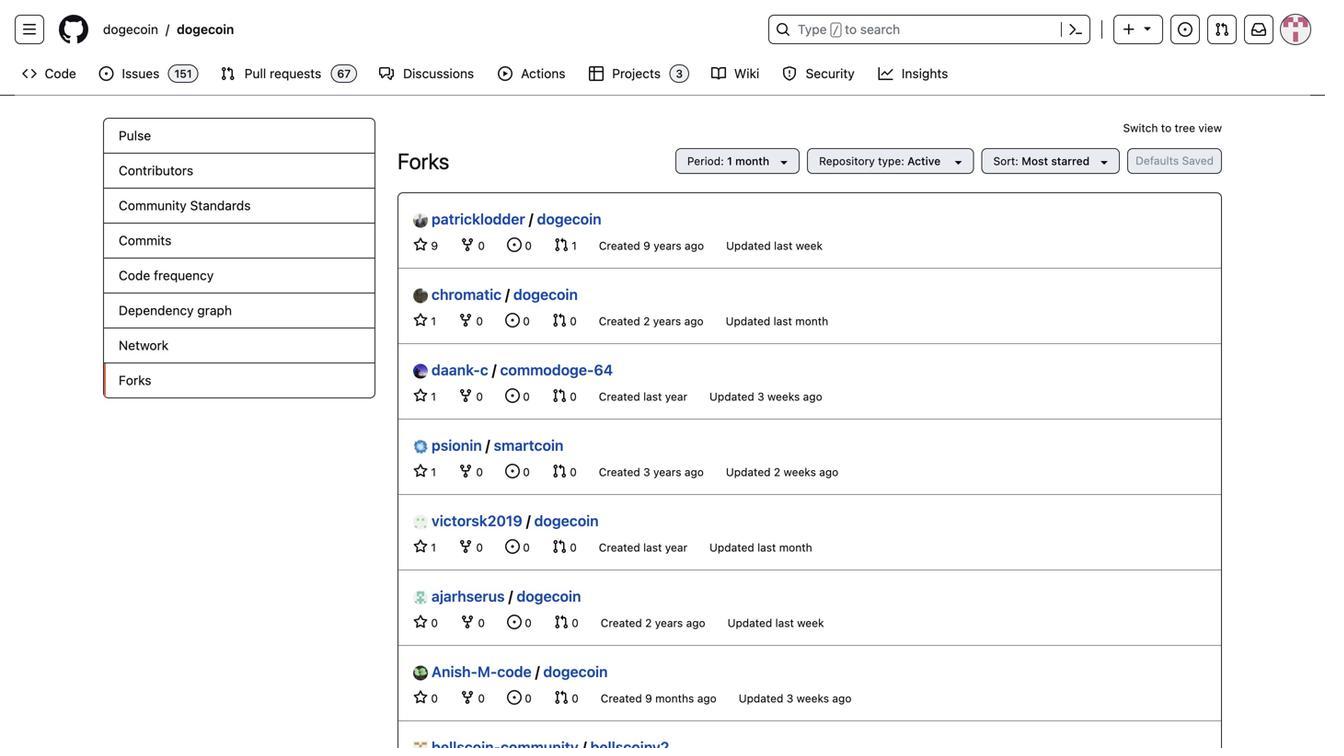 Task type: describe. For each thing, give the bounding box(es) containing it.
0 for ajarhserus star image
[[428, 617, 438, 629]]

issue opened image left issues
[[99, 66, 114, 81]]

dogecoin for chromatic
[[513, 286, 578, 303]]

c
[[480, 361, 488, 379]]

git pull request image for chromatic
[[552, 313, 567, 328]]

0 for anish-m-code repo forked image
[[475, 692, 485, 705]]

m-
[[478, 663, 497, 680]]

dogecoin for ajarhserus
[[517, 588, 581, 605]]

type
[[798, 22, 827, 37]]

git pull request image for patricklodder
[[554, 237, 569, 252]]

code link
[[15, 60, 84, 87]]

0 for victorsk2019 issue opened image
[[520, 541, 530, 554]]

0 for issue opened image for chromatic
[[520, 315, 530, 328]]

/ dogecoin for patricklodder
[[529, 210, 601, 228]]

shield image
[[782, 66, 797, 81]]

updated last week for patricklodder
[[726, 239, 823, 252]]

0 vertical spatial month
[[735, 155, 769, 167]]

triangle down image for repository type: active
[[951, 155, 966, 169]]

created 9 years ago
[[599, 239, 704, 252]]

0 for ajarhserus's repo forked icon
[[475, 617, 485, 629]]

anish-m-code link
[[413, 661, 532, 683]]

star image for victorsk2019
[[413, 539, 428, 554]]

dogecoin for victorsk2019
[[534, 512, 599, 530]]

updated for psionin
[[726, 466, 771, 478]]

community standards
[[119, 198, 251, 213]]

pulse link
[[104, 119, 375, 154]]

pull requests
[[245, 66, 321, 81]]

code image
[[22, 66, 37, 81]]

last for chromatic
[[774, 315, 792, 328]]

updated for anish-m-code
[[739, 692, 783, 705]]

issue opened image for anish-m-code
[[507, 690, 522, 705]]

community
[[119, 198, 187, 213]]

dependency graph link
[[104, 294, 375, 329]]

victorsk2019
[[432, 512, 522, 530]]

period: 1 month
[[687, 155, 769, 167]]

starred
[[1051, 155, 1090, 167]]

created last year for / commodoge-64
[[599, 390, 687, 403]]

/ dogecoin for ajarhserus
[[508, 588, 581, 605]]

repository
[[819, 155, 875, 167]]

month for victorsk2019
[[779, 541, 812, 554]]

homepage image
[[59, 15, 88, 44]]

network
[[119, 338, 169, 353]]

ajarhserus link
[[413, 585, 505, 607]]

list containing dogecoin / dogecoin
[[96, 15, 757, 44]]

years for psionin
[[653, 466, 681, 478]]

repo forked image for ajarhserus
[[460, 615, 475, 629]]

repository type: active
[[819, 155, 944, 167]]

sort: most starred
[[993, 155, 1090, 167]]

151
[[174, 67, 192, 80]]

1 for victorsk2019
[[428, 541, 436, 554]]

issue opened image for daank-c
[[505, 388, 520, 403]]

repo forked image for psionin
[[458, 464, 473, 478]]

/ for patricklodder
[[529, 210, 533, 228]]

0 for issue opened image corresponding to anish-m-code
[[522, 692, 532, 705]]

/ smartcoin
[[486, 437, 564, 454]]

months
[[655, 692, 694, 705]]

star image for psionin
[[413, 464, 428, 478]]

type / to search
[[798, 22, 900, 37]]

/ dogecoin for chromatic
[[505, 286, 578, 303]]

0 for git pull request icon related to psionin
[[567, 466, 577, 478]]

/ inside dogecoin / dogecoin
[[166, 22, 169, 37]]

created for victorsk2019
[[599, 541, 640, 554]]

play image
[[498, 66, 513, 81]]

wiki link
[[704, 60, 768, 87]]

psionin link
[[413, 434, 482, 456]]

9 link
[[413, 237, 438, 252]]

saved
[[1182, 154, 1214, 167]]

active
[[907, 155, 941, 167]]

dogecoin / dogecoin
[[103, 22, 234, 37]]

1 for chromatic
[[428, 315, 436, 328]]

/ for daank-c
[[492, 361, 496, 379]]

0 for anish-m-code star image
[[428, 692, 438, 705]]

code frequency link
[[104, 259, 375, 294]]

requests
[[270, 66, 321, 81]]

star image for patricklodder
[[413, 237, 428, 252]]

64
[[594, 361, 613, 379]]

1 left created 9 years ago
[[569, 239, 577, 252]]

repo forked image for anish-m-code
[[460, 690, 475, 705]]

updated 3 weeks ago for commodoge-64
[[710, 390, 822, 403]]

commits
[[119, 233, 171, 248]]

weeks for commodoge-64
[[767, 390, 800, 403]]

repo forked image for chromatic
[[458, 313, 473, 328]]

9 for anish-m-code
[[645, 692, 652, 705]]

actions link
[[490, 60, 574, 87]]

0 for issue opened icon underneath / smartcoin
[[520, 466, 530, 478]]

/ for psionin
[[486, 437, 490, 454]]

graph
[[197, 303, 232, 318]]

contributors link
[[104, 154, 375, 189]]

issue opened image for victorsk2019
[[505, 539, 520, 554]]

git pull request image for anish-m-code
[[554, 690, 569, 705]]

switch to tree view
[[1123, 121, 1222, 134]]

2 for chromatic
[[643, 315, 650, 328]]

issue opened image up code
[[507, 615, 522, 629]]

victorsk2019 link
[[413, 510, 522, 532]]

code
[[497, 663, 532, 680]]

table image
[[589, 66, 603, 81]]

created last year for / dogecoin
[[599, 541, 687, 554]]

most
[[1022, 155, 1048, 167]]

dogecoin link for ajarhserus
[[517, 588, 581, 605]]

git pull request image for issue opened icon to the left of issues
[[220, 66, 235, 81]]

triangle down image right "plus" "icon"
[[1140, 21, 1155, 35]]

star image for chromatic
[[413, 313, 428, 328]]

forks inside forks link
[[119, 373, 151, 388]]

git pull request image for ajarhserus
[[554, 615, 569, 629]]

actions
[[521, 66, 565, 81]]

created for ajarhserus
[[601, 617, 642, 629]]

switch to tree view link
[[1123, 121, 1222, 134]]

1 for psionin
[[428, 466, 436, 478]]

ajarhserus
[[432, 588, 505, 605]]

search
[[860, 22, 900, 37]]

years for ajarhserus
[[655, 617, 683, 629]]

wiki
[[734, 66, 759, 81]]

discussions link
[[372, 60, 483, 87]]

0 for ajarhserus's git pull request icon
[[569, 617, 579, 629]]

pulse
[[119, 128, 151, 143]]

dogecoin link up 151
[[169, 15, 241, 44]]

sort:
[[993, 155, 1018, 167]]

dogecoin up issues
[[103, 22, 158, 37]]

updated 3 weeks ago for dogecoin
[[739, 692, 852, 705]]

chromatic link
[[413, 283, 502, 306]]

dogecoin link for patricklodder
[[537, 210, 601, 228]]

dogecoin link up issues
[[96, 15, 166, 44]]

defaults saved button
[[1127, 148, 1222, 174]]

security link
[[775, 60, 863, 87]]

2 for ajarhserus
[[645, 617, 652, 629]]

dependency graph
[[119, 303, 232, 318]]

/ for ajarhserus
[[508, 588, 513, 605]]

patricklodder
[[432, 210, 525, 228]]

0 for issue opened image for daank-c
[[520, 390, 530, 403]]

dogecoin link for anish-m-code
[[543, 663, 608, 680]]

updated last month for victorsk2019
[[710, 541, 812, 554]]

daank-c link
[[413, 359, 488, 381]]

plus image
[[1122, 22, 1136, 37]]

last for victorsk2019
[[757, 541, 776, 554]]

/ for chromatic
[[505, 286, 510, 303]]



Task type: locate. For each thing, give the bounding box(es) containing it.
repo forked image down ajarhserus
[[460, 615, 475, 629]]

repo forked image down patricklodder link
[[460, 237, 475, 252]]

star image
[[413, 313, 428, 328], [413, 464, 428, 478], [413, 539, 428, 554]]

updated last week
[[726, 239, 823, 252], [727, 617, 824, 629]]

created
[[599, 239, 640, 252], [599, 315, 640, 328], [599, 390, 640, 403], [599, 466, 640, 478], [599, 541, 640, 554], [601, 617, 642, 629], [601, 692, 642, 705]]

0 for repo forked icon for chromatic
[[473, 315, 483, 328]]

1 link down @victorsk2019 icon
[[413, 539, 436, 554]]

commodoge-64 link
[[500, 361, 613, 379]]

1 link down @chromatic "image"
[[413, 313, 436, 328]]

dogecoin link right ajarhserus
[[517, 588, 581, 605]]

/ dogecoin right code
[[535, 663, 608, 680]]

smartcoin link
[[494, 437, 564, 454]]

2 vertical spatial star image
[[413, 539, 428, 554]]

list
[[96, 15, 757, 44]]

star image down @chromatic "image"
[[413, 313, 428, 328]]

dogecoin for patricklodder
[[537, 210, 601, 228]]

network link
[[104, 329, 375, 363]]

star image down @psionin image
[[413, 464, 428, 478]]

dogecoin up created 9 years ago
[[537, 210, 601, 228]]

dogecoin link
[[96, 15, 166, 44], [169, 15, 241, 44], [537, 210, 601, 228], [513, 286, 578, 303], [534, 512, 599, 530], [517, 588, 581, 605], [543, 663, 608, 680]]

@anish m code image
[[413, 666, 428, 680]]

/ dogecoin for anish-m-code
[[535, 663, 608, 680]]

week
[[796, 239, 823, 252], [797, 617, 824, 629]]

0 vertical spatial 2
[[643, 315, 650, 328]]

month
[[735, 155, 769, 167], [795, 315, 828, 328], [779, 541, 812, 554]]

/ dogecoin down smartcoin
[[526, 512, 599, 530]]

star image down @victorsk2019 icon
[[413, 539, 428, 554]]

0 horizontal spatial to
[[845, 22, 857, 37]]

1 link for psionin
[[413, 464, 436, 478]]

created for anish-m-code
[[601, 692, 642, 705]]

contributors
[[119, 163, 193, 178]]

67
[[337, 67, 351, 80]]

1 horizontal spatial to
[[1161, 121, 1172, 134]]

defaults
[[1136, 154, 1179, 167]]

issue opened image
[[1178, 22, 1193, 37], [99, 66, 114, 81], [505, 464, 520, 478], [507, 615, 522, 629]]

dependency
[[119, 303, 194, 318]]

period:
[[687, 155, 724, 167]]

0 vertical spatial updated last week
[[726, 239, 823, 252]]

3 star image from the top
[[413, 615, 428, 629]]

1 link down @daank c icon
[[413, 388, 436, 403]]

dogecoin right ajarhserus
[[517, 588, 581, 605]]

0 for daank-c's repo forked image
[[473, 390, 483, 403]]

updated for daank-c
[[710, 390, 754, 403]]

9 for patricklodder
[[643, 239, 650, 252]]

issue opened image down / smartcoin
[[505, 464, 520, 478]]

year down created 3 years ago
[[665, 541, 687, 554]]

1 vertical spatial to
[[1161, 121, 1172, 134]]

dogecoin up 'commodoge-'
[[513, 286, 578, 303]]

1 vertical spatial month
[[795, 315, 828, 328]]

repo forked image down anish-m-code link
[[460, 690, 475, 705]]

psionin
[[432, 437, 482, 454]]

0 vertical spatial git pull request image
[[1215, 22, 1229, 37]]

1 vertical spatial forks
[[119, 373, 151, 388]]

0 horizontal spatial code
[[45, 66, 76, 81]]

3
[[676, 67, 683, 80], [757, 390, 764, 403], [643, 466, 650, 478], [787, 692, 793, 705]]

1 down @chromatic "image"
[[428, 315, 436, 328]]

2 created last year from the top
[[599, 541, 687, 554]]

/ for anish-m-code
[[535, 663, 540, 680]]

repo forked image for patricklodder
[[460, 237, 475, 252]]

star image down @patricklodder image
[[413, 237, 428, 252]]

daank-c
[[432, 361, 488, 379]]

0 link
[[460, 237, 485, 252], [507, 237, 532, 252], [458, 313, 483, 328], [505, 313, 530, 328], [552, 313, 577, 328], [458, 388, 483, 403], [505, 388, 530, 403], [552, 388, 577, 403], [458, 464, 483, 478], [505, 464, 530, 478], [552, 464, 577, 478], [458, 539, 483, 554], [505, 539, 530, 554], [552, 539, 577, 554], [413, 615, 438, 629], [460, 615, 485, 629], [507, 615, 532, 629], [554, 615, 579, 629], [413, 690, 438, 705], [460, 690, 485, 705], [507, 690, 532, 705], [554, 690, 579, 705]]

tree
[[1175, 121, 1195, 134]]

created for chromatic
[[599, 315, 640, 328]]

0 for repo forked image for patricklodder
[[475, 239, 485, 252]]

frequency
[[154, 268, 214, 283]]

last for patricklodder
[[774, 239, 793, 252]]

updated for ajarhserus
[[727, 617, 772, 629]]

issue opened image right "plus" "icon"
[[1178, 22, 1193, 37]]

@chromatic image
[[413, 288, 428, 303]]

years for patricklodder
[[654, 239, 682, 252]]

star image down @ajarhserus image
[[413, 615, 428, 629]]

triangle down image right active
[[951, 155, 966, 169]]

1 vertical spatial 2
[[774, 466, 780, 478]]

0 vertical spatial star image
[[413, 313, 428, 328]]

repo forked image
[[460, 237, 475, 252], [458, 388, 473, 403], [458, 464, 473, 478], [458, 539, 473, 554], [460, 690, 475, 705]]

1 down @victorsk2019 icon
[[428, 541, 436, 554]]

star image for ajarhserus
[[413, 615, 428, 629]]

1 down @psionin image
[[428, 466, 436, 478]]

projects
[[612, 66, 661, 81]]

weeks for smartcoin
[[784, 466, 816, 478]]

@ajarhserus image
[[413, 590, 428, 605]]

0 vertical spatial week
[[796, 239, 823, 252]]

1 link for chromatic
[[413, 313, 436, 328]]

comment discussion image
[[379, 66, 394, 81]]

1 link
[[554, 237, 577, 252], [413, 313, 436, 328], [413, 388, 436, 403], [413, 464, 436, 478], [413, 539, 436, 554]]

type:
[[878, 155, 904, 167]]

created 2 years ago up 'created 9 months ago'
[[601, 617, 705, 629]]

patricklodder link
[[413, 208, 525, 230]]

updated
[[726, 239, 771, 252], [726, 315, 770, 328], [710, 390, 754, 403], [726, 466, 771, 478], [710, 541, 754, 554], [727, 617, 772, 629], [739, 692, 783, 705]]

1 link for daank-c
[[413, 388, 436, 403]]

1 link left created 9 years ago
[[554, 237, 577, 252]]

created 3 years ago
[[599, 466, 704, 478]]

triangle down image for period: 1 month
[[777, 155, 791, 169]]

/ for victorsk2019
[[526, 512, 531, 530]]

updated 3 weeks ago
[[710, 390, 822, 403], [739, 692, 852, 705]]

created last year down created 3 years ago
[[599, 541, 687, 554]]

@victorsk2019 image
[[413, 515, 428, 530]]

@daank c image
[[413, 364, 428, 379]]

repo forked image for daank-c
[[458, 388, 473, 403]]

0 vertical spatial repo forked image
[[458, 313, 473, 328]]

0 vertical spatial code
[[45, 66, 76, 81]]

created last year
[[599, 390, 687, 403], [599, 541, 687, 554]]

book image
[[711, 66, 726, 81]]

years for chromatic
[[653, 315, 681, 328]]

discussions
[[403, 66, 474, 81]]

security
[[806, 66, 855, 81]]

dogecoin link for chromatic
[[513, 286, 578, 303]]

/
[[166, 22, 169, 37], [832, 24, 839, 37], [529, 210, 533, 228], [505, 286, 510, 303], [492, 361, 496, 379], [486, 437, 490, 454], [526, 512, 531, 530], [508, 588, 513, 605], [535, 663, 540, 680]]

triangle down image right period: 1 month
[[777, 155, 791, 169]]

issue opened image down code
[[507, 690, 522, 705]]

updated last month for chromatic
[[726, 315, 828, 328]]

1 vertical spatial repo forked image
[[460, 615, 475, 629]]

code for code frequency
[[119, 268, 150, 283]]

created last year down 64 at the left of page
[[599, 390, 687, 403]]

0 for issue opened icon over code
[[522, 617, 532, 629]]

issues
[[122, 66, 160, 81]]

repo forked image down "daank-c" at the left
[[458, 388, 473, 403]]

1 horizontal spatial code
[[119, 268, 150, 283]]

updated last month
[[726, 315, 828, 328], [710, 541, 812, 554]]

issue opened image
[[507, 237, 522, 252], [505, 313, 520, 328], [505, 388, 520, 403], [505, 539, 520, 554], [507, 690, 522, 705]]

1 vertical spatial created 2 years ago
[[601, 617, 705, 629]]

2
[[643, 315, 650, 328], [774, 466, 780, 478], [645, 617, 652, 629]]

4 star image from the top
[[413, 690, 428, 705]]

community standards link
[[104, 189, 375, 224]]

2 horizontal spatial git pull request image
[[1215, 22, 1229, 37]]

1 right period:
[[727, 155, 732, 167]]

star image down @anish m code "image"
[[413, 690, 428, 705]]

dogecoin link up 'commodoge-'
[[513, 286, 578, 303]]

last
[[774, 239, 793, 252], [774, 315, 792, 328], [643, 390, 662, 403], [643, 541, 662, 554], [757, 541, 776, 554], [775, 617, 794, 629]]

created for daank-c
[[599, 390, 640, 403]]

0 for git pull request icon related to daank-c
[[567, 390, 577, 403]]

1 vertical spatial updated 3 weeks ago
[[739, 692, 852, 705]]

smartcoin
[[494, 437, 564, 454]]

1 horizontal spatial forks
[[398, 148, 449, 174]]

to left tree
[[1161, 121, 1172, 134]]

issue opened image for chromatic
[[505, 313, 520, 328]]

created 2 years ago up 64 at the left of page
[[599, 315, 704, 328]]

1
[[727, 155, 732, 167], [569, 239, 577, 252], [428, 315, 436, 328], [428, 390, 436, 403], [428, 466, 436, 478], [428, 541, 436, 554]]

triangle down image right starred
[[1097, 155, 1112, 169]]

updated last week for ajarhserus
[[727, 617, 824, 629]]

2 year from the top
[[665, 541, 687, 554]]

0 vertical spatial created last year
[[599, 390, 687, 403]]

1 year from the top
[[665, 390, 687, 403]]

1 link down @psionin image
[[413, 464, 436, 478]]

/ inside type / to search
[[832, 24, 839, 37]]

code right code image
[[45, 66, 76, 81]]

created 2 years ago for chromatic
[[599, 315, 704, 328]]

1 vertical spatial updated last month
[[710, 541, 812, 554]]

pull
[[245, 66, 266, 81]]

weeks for dogecoin
[[797, 692, 829, 705]]

1 vertical spatial created last year
[[599, 541, 687, 554]]

@bellscoin community image
[[413, 741, 428, 748]]

insights link
[[871, 60, 957, 87]]

issue opened image for patricklodder
[[507, 237, 522, 252]]

defaults saved
[[1136, 154, 1214, 167]]

star image for daank-c
[[413, 388, 428, 403]]

git pull request image for daank-c
[[552, 388, 567, 403]]

0 for git pull request image to the bottom
[[567, 541, 577, 554]]

triangle down image
[[1140, 21, 1155, 35], [777, 155, 791, 169], [951, 155, 966, 169], [1097, 155, 1112, 169]]

2 vertical spatial git pull request image
[[552, 539, 567, 554]]

issue opened image down the victorsk2019 at the bottom
[[505, 539, 520, 554]]

0 vertical spatial updated last month
[[726, 315, 828, 328]]

code inside insights element
[[119, 268, 150, 283]]

code
[[45, 66, 76, 81], [119, 268, 150, 283]]

repo forked image for victorsk2019
[[458, 539, 473, 554]]

chromatic
[[432, 286, 502, 303]]

3 star image from the top
[[413, 539, 428, 554]]

week for patricklodder
[[796, 239, 823, 252]]

created for psionin
[[599, 466, 640, 478]]

2 star image from the top
[[413, 464, 428, 478]]

triangle down image for sort: most starred
[[1097, 155, 1112, 169]]

issue opened image down 'commodoge-'
[[505, 388, 520, 403]]

git pull request image for psionin
[[552, 464, 567, 478]]

last for ajarhserus
[[775, 617, 794, 629]]

1 for daank-c
[[428, 390, 436, 403]]

/ dogecoin for victorsk2019
[[526, 512, 599, 530]]

2 star image from the top
[[413, 388, 428, 403]]

/ dogecoin right patricklodder at the left top
[[529, 210, 601, 228]]

@patricklodder image
[[413, 213, 428, 228]]

1 vertical spatial git pull request image
[[220, 66, 235, 81]]

command palette image
[[1068, 22, 1083, 37]]

0 horizontal spatial git pull request image
[[220, 66, 235, 81]]

dogecoin link for victorsk2019
[[534, 512, 599, 530]]

week for ajarhserus
[[797, 617, 824, 629]]

0 vertical spatial weeks
[[767, 390, 800, 403]]

repo forked image down psionin
[[458, 464, 473, 478]]

0
[[475, 239, 485, 252], [522, 239, 532, 252], [473, 315, 483, 328], [520, 315, 530, 328], [567, 315, 577, 328], [473, 390, 483, 403], [520, 390, 530, 403], [567, 390, 577, 403], [473, 466, 483, 478], [520, 466, 530, 478], [567, 466, 577, 478], [473, 541, 483, 554], [520, 541, 530, 554], [567, 541, 577, 554], [428, 617, 438, 629], [475, 617, 485, 629], [522, 617, 532, 629], [569, 617, 579, 629], [428, 692, 438, 705], [475, 692, 485, 705], [522, 692, 532, 705], [569, 692, 579, 705]]

updated for patricklodder
[[726, 239, 771, 252]]

/ dogecoin
[[529, 210, 601, 228], [505, 286, 578, 303], [526, 512, 599, 530], [508, 588, 581, 605], [535, 663, 608, 680]]

/ dogecoin right chromatic
[[505, 286, 578, 303]]

repo forked image down chromatic
[[458, 313, 473, 328]]

1 vertical spatial week
[[797, 617, 824, 629]]

0 vertical spatial forks
[[398, 148, 449, 174]]

1 vertical spatial star image
[[413, 464, 428, 478]]

daank-
[[432, 361, 480, 379]]

0 for repo forked image related to victorsk2019
[[473, 541, 483, 554]]

code frequency
[[119, 268, 214, 283]]

repo forked image down victorsk2019 'link'
[[458, 539, 473, 554]]

1 vertical spatial code
[[119, 268, 150, 283]]

created 2 years ago
[[599, 315, 704, 328], [601, 617, 705, 629]]

notifications image
[[1251, 22, 1266, 37]]

1 vertical spatial year
[[665, 541, 687, 554]]

forks down network
[[119, 373, 151, 388]]

1 vertical spatial weeks
[[784, 466, 816, 478]]

year
[[665, 390, 687, 403], [665, 541, 687, 554]]

dogecoin
[[103, 22, 158, 37], [177, 22, 234, 37], [537, 210, 601, 228], [513, 286, 578, 303], [534, 512, 599, 530], [517, 588, 581, 605], [543, 663, 608, 680]]

2 vertical spatial weeks
[[797, 692, 829, 705]]

dogecoin link up created 9 years ago
[[537, 210, 601, 228]]

weeks
[[767, 390, 800, 403], [784, 466, 816, 478], [797, 692, 829, 705]]

anish-
[[432, 663, 478, 680]]

0 for git pull request icon corresponding to chromatic
[[567, 315, 577, 328]]

star image
[[413, 237, 428, 252], [413, 388, 428, 403], [413, 615, 428, 629], [413, 690, 428, 705]]

0 vertical spatial year
[[665, 390, 687, 403]]

1 link for victorsk2019
[[413, 539, 436, 554]]

issue opened image up 'commodoge-'
[[505, 313, 520, 328]]

standards
[[190, 198, 251, 213]]

git pull request image
[[1215, 22, 1229, 37], [220, 66, 235, 81], [552, 539, 567, 554]]

graph image
[[878, 66, 893, 81]]

switch
[[1123, 121, 1158, 134]]

0 for git pull request icon associated with anish-m-code
[[569, 692, 579, 705]]

to
[[845, 22, 857, 37], [1161, 121, 1172, 134]]

code down commits
[[119, 268, 150, 283]]

created 9 months ago
[[601, 692, 717, 705]]

commits link
[[104, 224, 375, 259]]

dogecoin right code
[[543, 663, 608, 680]]

dogecoin for anish-m-code
[[543, 663, 608, 680]]

commodoge-
[[500, 361, 594, 379]]

month for chromatic
[[795, 315, 828, 328]]

forks link
[[104, 363, 375, 398]]

/ commodoge-64
[[492, 361, 613, 379]]

/ dogecoin right ajarhserus
[[508, 588, 581, 605]]

git pull request image
[[554, 237, 569, 252], [552, 313, 567, 328], [552, 388, 567, 403], [552, 464, 567, 478], [554, 615, 569, 629], [554, 690, 569, 705]]

1 down @daank c icon
[[428, 390, 436, 403]]

years
[[654, 239, 682, 252], [653, 315, 681, 328], [653, 466, 681, 478], [655, 617, 683, 629]]

anish-m-code
[[432, 663, 532, 680]]

insights
[[902, 66, 948, 81]]

to left search
[[845, 22, 857, 37]]

year up created 3 years ago
[[665, 390, 687, 403]]

ago
[[685, 239, 704, 252], [684, 315, 704, 328], [803, 390, 822, 403], [684, 466, 704, 478], [819, 466, 839, 478], [686, 617, 705, 629], [697, 692, 717, 705], [832, 692, 852, 705]]

1 star image from the top
[[413, 313, 428, 328]]

dogecoin link right code
[[543, 663, 608, 680]]

1 horizontal spatial git pull request image
[[552, 539, 567, 554]]

created 2 years ago for ajarhserus
[[601, 617, 705, 629]]

star image down @daank c icon
[[413, 388, 428, 403]]

dogecoin up 151
[[177, 22, 234, 37]]

1 star image from the top
[[413, 237, 428, 252]]

0 vertical spatial created 2 years ago
[[599, 315, 704, 328]]

repo forked image
[[458, 313, 473, 328], [460, 615, 475, 629]]

0 vertical spatial updated 3 weeks ago
[[710, 390, 822, 403]]

dogecoin link down smartcoin
[[534, 512, 599, 530]]

@psionin image
[[413, 439, 428, 454]]

view
[[1198, 121, 1222, 134]]

2 vertical spatial 2
[[645, 617, 652, 629]]

0 for issue opened image for patricklodder
[[522, 239, 532, 252]]

insights element
[[103, 118, 375, 398]]

dogecoin down smartcoin
[[534, 512, 599, 530]]

0 horizontal spatial forks
[[119, 373, 151, 388]]

forks up @patricklodder image
[[398, 148, 449, 174]]

forks
[[398, 148, 449, 174], [119, 373, 151, 388]]

2 vertical spatial month
[[779, 541, 812, 554]]

created for patricklodder
[[599, 239, 640, 252]]

git pull request image for issue opened icon to the right of "plus" "icon"
[[1215, 22, 1229, 37]]

updated 2 weeks ago
[[726, 466, 839, 478]]

issue opened image down patricklodder at the left top
[[507, 237, 522, 252]]

1 vertical spatial updated last week
[[727, 617, 824, 629]]

0 vertical spatial to
[[845, 22, 857, 37]]

1 created last year from the top
[[599, 390, 687, 403]]

year for dogecoin
[[665, 541, 687, 554]]



Task type: vqa. For each thing, say whether or not it's contained in the screenshot.


